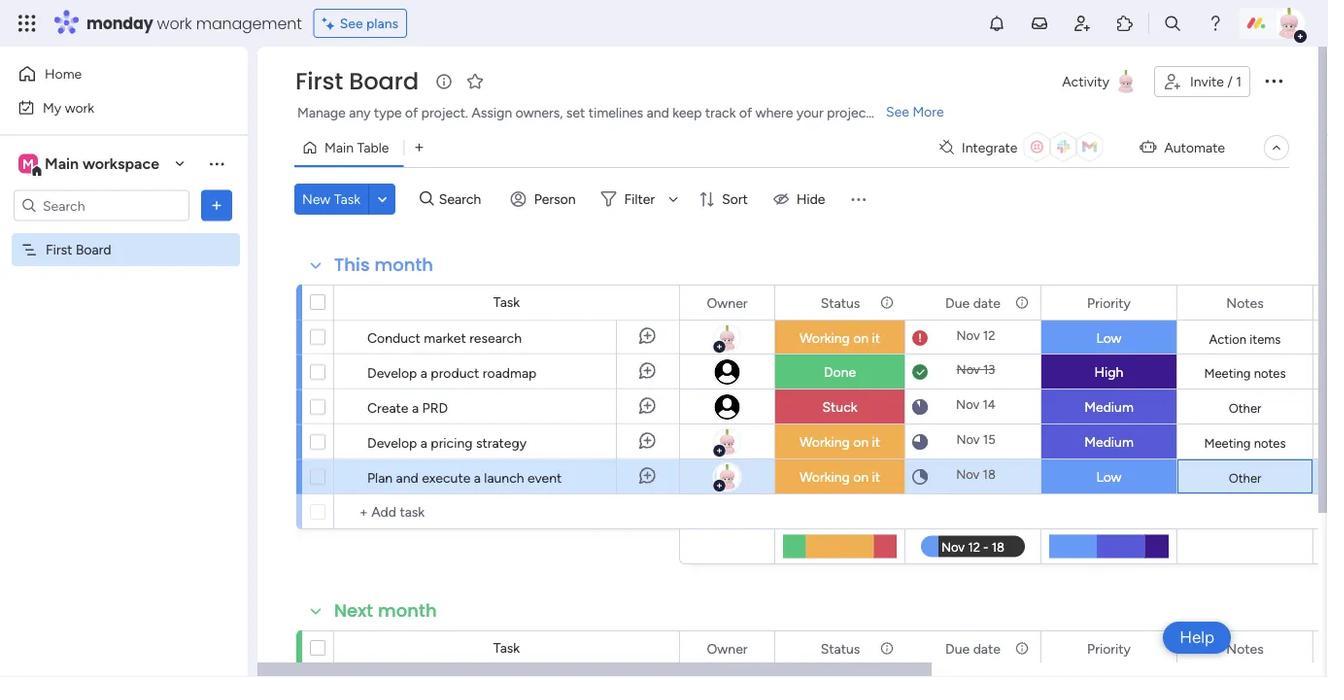 Task type: locate. For each thing, give the bounding box(es) containing it.
main
[[325, 139, 354, 156], [45, 154, 79, 173]]

1 working from the top
[[800, 330, 850, 346]]

notes right help
[[1227, 640, 1264, 657]]

2 low from the top
[[1096, 469, 1122, 485]]

and
[[647, 104, 669, 121], [396, 469, 419, 486]]

2 working from the top
[[800, 434, 850, 450]]

add view image
[[415, 141, 423, 155]]

1 status from the top
[[821, 294, 860, 311]]

hide
[[797, 191, 825, 207]]

due date field up the nov 12
[[941, 292, 1006, 313]]

12
[[983, 328, 995, 343]]

2 vertical spatial task
[[493, 640, 520, 656]]

0 horizontal spatial and
[[396, 469, 419, 486]]

due date
[[946, 294, 1001, 311], [946, 640, 1001, 657]]

status for 2nd status field from the bottom
[[821, 294, 860, 311]]

filter button
[[593, 184, 685, 215]]

select product image
[[17, 14, 37, 33]]

develop down conduct
[[367, 364, 417, 381]]

2 status field from the top
[[816, 638, 865, 659]]

1 vertical spatial notes field
[[1222, 638, 1269, 659]]

nov 12
[[957, 328, 995, 343]]

0 horizontal spatial main
[[45, 154, 79, 173]]

action items
[[1209, 331, 1281, 347]]

1 of from the left
[[405, 104, 418, 121]]

0 vertical spatial on
[[853, 330, 869, 346]]

invite / 1
[[1190, 73, 1242, 90]]

0 vertical spatial see
[[340, 15, 363, 32]]

board down search in workspace field
[[76, 241, 111, 258]]

a for product
[[421, 364, 427, 381]]

next
[[334, 599, 373, 623]]

first board up any
[[295, 65, 419, 98]]

0 vertical spatial first board
[[295, 65, 419, 98]]

1 priority from the top
[[1087, 294, 1131, 311]]

this
[[334, 253, 370, 277]]

see left more
[[886, 103, 909, 120]]

0 vertical spatial month
[[374, 253, 433, 277]]

0 vertical spatial develop
[[367, 364, 417, 381]]

due up the nov 12
[[946, 294, 970, 311]]

1 due date field from the top
[[941, 292, 1006, 313]]

done
[[824, 364, 856, 380]]

0 horizontal spatial first
[[46, 241, 72, 258]]

month for this month
[[374, 253, 433, 277]]

arrow down image
[[662, 188, 685, 211]]

/
[[1228, 73, 1233, 90]]

month right this
[[374, 253, 433, 277]]

assign
[[472, 104, 512, 121]]

low
[[1096, 330, 1122, 346], [1096, 469, 1122, 485]]

activity
[[1062, 73, 1110, 90]]

m
[[22, 155, 34, 172]]

status up done
[[821, 294, 860, 311]]

2 date from the top
[[973, 640, 1001, 657]]

items
[[1250, 331, 1281, 347]]

1 due date from the top
[[946, 294, 1001, 311]]

1 vertical spatial priority
[[1087, 640, 1131, 657]]

1 vertical spatial and
[[396, 469, 419, 486]]

work inside 'button'
[[65, 99, 94, 116]]

of
[[405, 104, 418, 121], [739, 104, 752, 121]]

0 vertical spatial work
[[157, 12, 192, 34]]

1 owner from the top
[[707, 294, 748, 311]]

2 on from the top
[[853, 434, 869, 450]]

1 notes from the top
[[1254, 365, 1286, 381]]

nov left '13'
[[957, 362, 980, 377]]

main workspace
[[45, 154, 159, 173]]

conduct
[[367, 329, 421, 346]]

1 vertical spatial develop
[[367, 434, 417, 451]]

main left table
[[325, 139, 354, 156]]

execute
[[422, 469, 471, 486]]

main inside workspace selection element
[[45, 154, 79, 173]]

due right column information icon
[[946, 640, 970, 657]]

1 vertical spatial meeting notes
[[1204, 435, 1286, 451]]

a
[[421, 364, 427, 381], [412, 399, 419, 416], [421, 434, 427, 451], [474, 469, 481, 486]]

0 vertical spatial status
[[821, 294, 860, 311]]

status
[[821, 294, 860, 311], [821, 640, 860, 657]]

1 vertical spatial meeting
[[1204, 435, 1251, 451]]

1 vertical spatial status
[[821, 640, 860, 657]]

due date field right column information icon
[[941, 638, 1006, 659]]

1 it from the top
[[872, 330, 880, 346]]

menu image
[[849, 189, 868, 209]]

0 vertical spatial status field
[[816, 292, 865, 313]]

1 on from the top
[[853, 330, 869, 346]]

dapulse integrations image
[[940, 140, 954, 155]]

Next month field
[[329, 599, 442, 624]]

of right type in the top of the page
[[405, 104, 418, 121]]

nov 18
[[956, 467, 996, 482]]

work right my
[[65, 99, 94, 116]]

ruby anderson image
[[1274, 8, 1305, 39]]

0 vertical spatial due date
[[946, 294, 1001, 311]]

priority
[[1087, 294, 1131, 311], [1087, 640, 1131, 657]]

sort button
[[691, 184, 760, 215]]

a left pricing
[[421, 434, 427, 451]]

0 vertical spatial due date field
[[941, 292, 1006, 313]]

1 vertical spatial priority field
[[1083, 638, 1136, 659]]

2 nov from the top
[[957, 362, 980, 377]]

v2 done deadline image
[[912, 363, 928, 381]]

2 vertical spatial on
[[853, 469, 869, 485]]

1 meeting from the top
[[1204, 365, 1251, 381]]

first board
[[295, 65, 419, 98], [46, 241, 111, 258]]

board inside list box
[[76, 241, 111, 258]]

board
[[349, 65, 419, 98], [76, 241, 111, 258]]

5 nov from the top
[[956, 467, 980, 482]]

1 vertical spatial other
[[1229, 470, 1262, 486]]

status left column information icon
[[821, 640, 860, 657]]

1 vertical spatial see
[[886, 103, 909, 120]]

develop down create
[[367, 434, 417, 451]]

monday
[[86, 12, 153, 34]]

0 vertical spatial priority
[[1087, 294, 1131, 311]]

1 vertical spatial notes
[[1254, 435, 1286, 451]]

priority field left help 'button'
[[1083, 638, 1136, 659]]

main right workspace image
[[45, 154, 79, 173]]

status for second status field from the top of the page
[[821, 640, 860, 657]]

1 vertical spatial working
[[800, 434, 850, 450]]

0 vertical spatial medium
[[1085, 399, 1134, 415]]

Search field
[[434, 186, 492, 213]]

column information image
[[879, 295, 895, 310], [1014, 295, 1030, 310], [1014, 641, 1030, 656]]

main inside button
[[325, 139, 354, 156]]

status field left column information icon
[[816, 638, 865, 659]]

help
[[1180, 628, 1215, 648]]

14
[[983, 397, 996, 412]]

person
[[534, 191, 576, 207]]

1 horizontal spatial board
[[349, 65, 419, 98]]

roadmap
[[483, 364, 537, 381]]

see
[[340, 15, 363, 32], [886, 103, 909, 120]]

0 horizontal spatial see
[[340, 15, 363, 32]]

1 nov from the top
[[957, 328, 980, 343]]

date
[[973, 294, 1001, 311], [973, 640, 1001, 657]]

first inside first board list box
[[46, 241, 72, 258]]

meeting notes for medium
[[1204, 435, 1286, 451]]

1 vertical spatial owner
[[707, 640, 748, 657]]

1 vertical spatial first board
[[46, 241, 111, 258]]

1 vertical spatial working on it
[[800, 434, 880, 450]]

0 vertical spatial task
[[334, 191, 361, 207]]

set
[[566, 104, 585, 121]]

autopilot image
[[1140, 134, 1157, 159]]

1 horizontal spatial first
[[295, 65, 343, 98]]

0 horizontal spatial of
[[405, 104, 418, 121]]

task
[[334, 191, 361, 207], [493, 294, 520, 310], [493, 640, 520, 656]]

nov left 12
[[957, 328, 980, 343]]

0 vertical spatial notes
[[1227, 294, 1264, 311]]

1 meeting notes from the top
[[1204, 365, 1286, 381]]

options image
[[1262, 69, 1286, 92]]

v2 overdue deadline image
[[912, 329, 928, 347]]

1 vertical spatial on
[[853, 434, 869, 450]]

4 nov from the top
[[956, 432, 980, 447]]

0 vertical spatial other
[[1229, 400, 1262, 416]]

1 vertical spatial low
[[1096, 469, 1122, 485]]

priority left help 'button'
[[1087, 640, 1131, 657]]

1 vertical spatial due
[[946, 640, 970, 657]]

1 horizontal spatial main
[[325, 139, 354, 156]]

0 vertical spatial it
[[872, 330, 880, 346]]

1 horizontal spatial see
[[886, 103, 909, 120]]

0 vertical spatial priority field
[[1083, 292, 1136, 313]]

see more link
[[884, 102, 946, 121]]

2 develop from the top
[[367, 434, 417, 451]]

due date right column information icon
[[946, 640, 1001, 657]]

workspace selection element
[[18, 152, 162, 177]]

notes up action items at right
[[1227, 294, 1264, 311]]

2 vertical spatial working
[[800, 469, 850, 485]]

2 meeting from the top
[[1204, 435, 1251, 451]]

Priority field
[[1083, 292, 1136, 313], [1083, 638, 1136, 659]]

nov left 14
[[956, 397, 980, 412]]

task inside button
[[334, 191, 361, 207]]

0 vertical spatial notes
[[1254, 365, 1286, 381]]

nov for medium
[[956, 432, 980, 447]]

see more
[[886, 103, 944, 120]]

0 vertical spatial working on it
[[800, 330, 880, 346]]

main for main table
[[325, 139, 354, 156]]

work for monday
[[157, 12, 192, 34]]

notes
[[1227, 294, 1264, 311], [1227, 640, 1264, 657]]

2 due date field from the top
[[941, 638, 1006, 659]]

1 vertical spatial due date
[[946, 640, 1001, 657]]

research
[[469, 329, 522, 346]]

month
[[374, 253, 433, 277], [378, 599, 437, 623]]

priority field up high
[[1083, 292, 1136, 313]]

1 other from the top
[[1229, 400, 1262, 416]]

first up manage
[[295, 65, 343, 98]]

2 meeting notes from the top
[[1204, 435, 1286, 451]]

activity button
[[1055, 66, 1147, 97]]

0 horizontal spatial first board
[[46, 241, 111, 258]]

status field up done
[[816, 292, 865, 313]]

a left product
[[421, 364, 427, 381]]

first board down search in workspace field
[[46, 241, 111, 258]]

month right 'next'
[[378, 599, 437, 623]]

0 vertical spatial working
[[800, 330, 850, 346]]

first
[[295, 65, 343, 98], [46, 241, 72, 258]]

0 vertical spatial meeting
[[1204, 365, 1251, 381]]

2 notes from the top
[[1227, 640, 1264, 657]]

0 horizontal spatial work
[[65, 99, 94, 116]]

1 vertical spatial first
[[46, 241, 72, 258]]

see left the plans
[[340, 15, 363, 32]]

owner for 2nd 'owner' field from the bottom
[[707, 294, 748, 311]]

develop
[[367, 364, 417, 381], [367, 434, 417, 451]]

1 horizontal spatial of
[[739, 104, 752, 121]]

1 vertical spatial notes
[[1227, 640, 1264, 657]]

notes field right help
[[1222, 638, 1269, 659]]

notes field up action items at right
[[1222, 292, 1269, 313]]

First Board field
[[291, 65, 424, 98]]

track
[[705, 104, 736, 121]]

1 status field from the top
[[816, 292, 865, 313]]

nov left the 15
[[956, 432, 980, 447]]

management
[[196, 12, 302, 34]]

option
[[0, 232, 248, 236]]

column information image
[[879, 641, 895, 656]]

options image
[[207, 196, 226, 215]]

0 vertical spatial owner
[[707, 294, 748, 311]]

15
[[983, 432, 996, 447]]

2 owner from the top
[[707, 640, 748, 657]]

1 vertical spatial medium
[[1085, 434, 1134, 450]]

0 vertical spatial and
[[647, 104, 669, 121]]

sort
[[722, 191, 748, 207]]

work for my
[[65, 99, 94, 116]]

first down search in workspace field
[[46, 241, 72, 258]]

1 vertical spatial date
[[973, 640, 1001, 657]]

work
[[157, 12, 192, 34], [65, 99, 94, 116]]

see for see plans
[[340, 15, 363, 32]]

other
[[1229, 400, 1262, 416], [1229, 470, 1262, 486]]

a left prd
[[412, 399, 419, 416]]

see inside "button"
[[340, 15, 363, 32]]

2 status from the top
[[821, 640, 860, 657]]

collapse board header image
[[1269, 140, 1285, 155]]

1 vertical spatial board
[[76, 241, 111, 258]]

Owner field
[[702, 292, 753, 313], [702, 638, 753, 659]]

2 vertical spatial it
[[872, 469, 880, 485]]

any
[[349, 104, 371, 121]]

2 notes from the top
[[1254, 435, 1286, 451]]

1 vertical spatial due date field
[[941, 638, 1006, 659]]

3 working on it from the top
[[800, 469, 880, 485]]

1 horizontal spatial work
[[157, 12, 192, 34]]

1 vertical spatial it
[[872, 434, 880, 450]]

owner
[[707, 294, 748, 311], [707, 640, 748, 657]]

develop for develop a product roadmap
[[367, 364, 417, 381]]

meeting for done
[[1204, 365, 1251, 381]]

1
[[1236, 73, 1242, 90]]

2 vertical spatial working on it
[[800, 469, 880, 485]]

0 vertical spatial date
[[973, 294, 1001, 311]]

where
[[756, 104, 793, 121]]

1 vertical spatial month
[[378, 599, 437, 623]]

0 vertical spatial low
[[1096, 330, 1122, 346]]

nov left 18
[[956, 467, 980, 482]]

1 develop from the top
[[367, 364, 417, 381]]

0 vertical spatial notes field
[[1222, 292, 1269, 313]]

next month
[[334, 599, 437, 623]]

add to favorites image
[[465, 71, 485, 91]]

1 notes field from the top
[[1222, 292, 1269, 313]]

nov for done
[[957, 362, 980, 377]]

notifications image
[[987, 14, 1007, 33]]

due
[[946, 294, 970, 311], [946, 640, 970, 657]]

1 vertical spatial owner field
[[702, 638, 753, 659]]

and right plan
[[396, 469, 419, 486]]

Due date field
[[941, 292, 1006, 313], [941, 638, 1006, 659]]

Notes field
[[1222, 292, 1269, 313], [1222, 638, 1269, 659]]

a for pricing
[[421, 434, 427, 451]]

13
[[983, 362, 995, 377]]

1 notes from the top
[[1227, 294, 1264, 311]]

0 vertical spatial meeting notes
[[1204, 365, 1286, 381]]

0 vertical spatial due
[[946, 294, 970, 311]]

priority up high
[[1087, 294, 1131, 311]]

0 vertical spatial owner field
[[702, 292, 753, 313]]

1 vertical spatial status field
[[816, 638, 865, 659]]

my
[[43, 99, 61, 116]]

keep
[[673, 104, 702, 121]]

Status field
[[816, 292, 865, 313], [816, 638, 865, 659]]

3 nov from the top
[[956, 397, 980, 412]]

1 vertical spatial work
[[65, 99, 94, 116]]

board up type in the top of the page
[[349, 65, 419, 98]]

see inside 'link'
[[886, 103, 909, 120]]

working
[[800, 330, 850, 346], [800, 434, 850, 450], [800, 469, 850, 485]]

and left keep
[[647, 104, 669, 121]]

nov
[[957, 328, 980, 343], [957, 362, 980, 377], [956, 397, 980, 412], [956, 432, 980, 447], [956, 467, 980, 482]]

main for main workspace
[[45, 154, 79, 173]]

work right monday on the top left
[[157, 12, 192, 34]]

1 vertical spatial task
[[493, 294, 520, 310]]

apps image
[[1115, 14, 1135, 33]]

0 horizontal spatial board
[[76, 241, 111, 258]]

due date up the nov 12
[[946, 294, 1001, 311]]

of right the track
[[739, 104, 752, 121]]



Task type: vqa. For each thing, say whether or not it's contained in the screenshot.
'Notifications' Icon
yes



Task type: describe. For each thing, give the bounding box(es) containing it.
new
[[302, 191, 331, 207]]

type
[[374, 104, 402, 121]]

3 working from the top
[[800, 469, 850, 485]]

a left launch
[[474, 469, 481, 486]]

v2 search image
[[420, 188, 434, 210]]

project
[[827, 104, 871, 121]]

2 working on it from the top
[[800, 434, 880, 450]]

create
[[367, 399, 409, 416]]

2 priority from the top
[[1087, 640, 1131, 657]]

2 due from the top
[[946, 640, 970, 657]]

month for next month
[[378, 599, 437, 623]]

prd
[[422, 399, 448, 416]]

market
[[424, 329, 466, 346]]

This month field
[[329, 253, 438, 278]]

task for this month
[[493, 294, 520, 310]]

plan
[[367, 469, 393, 486]]

1 low from the top
[[1096, 330, 1122, 346]]

create a prd
[[367, 399, 448, 416]]

column information image for 1st the due date field from the top of the page
[[1014, 295, 1030, 310]]

home button
[[12, 58, 209, 89]]

first board inside list box
[[46, 241, 111, 258]]

project.
[[421, 104, 468, 121]]

1 medium from the top
[[1085, 399, 1134, 415]]

nov 15
[[956, 432, 996, 447]]

1 due from the top
[[946, 294, 970, 311]]

meeting for medium
[[1204, 435, 1251, 451]]

action
[[1209, 331, 1247, 347]]

2 medium from the top
[[1085, 434, 1134, 450]]

strategy
[[476, 434, 527, 451]]

Search in workspace field
[[41, 194, 162, 217]]

inbox image
[[1030, 14, 1049, 33]]

stuck
[[822, 399, 858, 415]]

angle down image
[[378, 192, 387, 206]]

2 owner field from the top
[[702, 638, 753, 659]]

timelines
[[589, 104, 643, 121]]

2 of from the left
[[739, 104, 752, 121]]

integrate
[[962, 139, 1018, 156]]

table
[[357, 139, 389, 156]]

my work
[[43, 99, 94, 116]]

main table button
[[294, 132, 404, 163]]

2 other from the top
[[1229, 470, 1262, 486]]

more
[[913, 103, 944, 120]]

owners,
[[516, 104, 563, 121]]

workspace options image
[[207, 154, 226, 173]]

event
[[528, 469, 562, 486]]

search everything image
[[1163, 14, 1183, 33]]

1 working on it from the top
[[800, 330, 880, 346]]

hide button
[[765, 184, 837, 215]]

new task
[[302, 191, 361, 207]]

workspace image
[[18, 153, 38, 174]]

develop a pricing strategy
[[367, 434, 527, 451]]

first board list box
[[0, 229, 248, 529]]

plans
[[366, 15, 399, 32]]

my work button
[[12, 92, 209, 123]]

1 owner field from the top
[[702, 292, 753, 313]]

product
[[431, 364, 479, 381]]

notes for medium
[[1254, 435, 1286, 451]]

plan and execute a launch event
[[367, 469, 562, 486]]

develop a product roadmap
[[367, 364, 537, 381]]

0 vertical spatial first
[[295, 65, 343, 98]]

a for prd
[[412, 399, 419, 416]]

manage any type of project. assign owners, set timelines and keep track of where your project stands.
[[297, 104, 918, 121]]

0 vertical spatial board
[[349, 65, 419, 98]]

your
[[797, 104, 824, 121]]

notes for done
[[1254, 365, 1286, 381]]

monday work management
[[86, 12, 302, 34]]

manage
[[297, 104, 346, 121]]

nov 14
[[956, 397, 996, 412]]

3 on from the top
[[853, 469, 869, 485]]

3 it from the top
[[872, 469, 880, 485]]

see for see more
[[886, 103, 909, 120]]

+ Add task text field
[[344, 500, 670, 524]]

develop for develop a pricing strategy
[[367, 434, 417, 451]]

column information image for first the due date field from the bottom
[[1014, 641, 1030, 656]]

high
[[1095, 364, 1124, 380]]

filter
[[624, 191, 655, 207]]

owner for 1st 'owner' field from the bottom
[[707, 640, 748, 657]]

stands.
[[875, 104, 918, 121]]

invite / 1 button
[[1154, 66, 1251, 97]]

see plans
[[340, 15, 399, 32]]

task for next month
[[493, 640, 520, 656]]

invite members image
[[1073, 14, 1092, 33]]

conduct market research
[[367, 329, 522, 346]]

meeting notes for done
[[1204, 365, 1286, 381]]

1 priority field from the top
[[1083, 292, 1136, 313]]

new task button
[[294, 184, 368, 215]]

main table
[[325, 139, 389, 156]]

nov for working on it
[[957, 328, 980, 343]]

this month
[[334, 253, 433, 277]]

show board description image
[[432, 72, 456, 91]]

automate
[[1164, 139, 1225, 156]]

column information image for 2nd status field from the bottom
[[879, 295, 895, 310]]

2 due date from the top
[[946, 640, 1001, 657]]

help image
[[1206, 14, 1225, 33]]

workspace
[[83, 154, 159, 173]]

2 notes field from the top
[[1222, 638, 1269, 659]]

nov 13
[[957, 362, 995, 377]]

help button
[[1163, 622, 1231, 654]]

pricing
[[431, 434, 473, 451]]

invite
[[1190, 73, 1224, 90]]

home
[[45, 66, 82, 82]]

launch
[[484, 469, 524, 486]]

1 horizontal spatial first board
[[295, 65, 419, 98]]

see plans button
[[314, 9, 407, 38]]

1 date from the top
[[973, 294, 1001, 311]]

notes for first notes field from the top of the page
[[1227, 294, 1264, 311]]

notes for second notes field
[[1227, 640, 1264, 657]]

person button
[[503, 184, 587, 215]]

1 horizontal spatial and
[[647, 104, 669, 121]]

2 it from the top
[[872, 434, 880, 450]]

18
[[983, 467, 996, 482]]

2 priority field from the top
[[1083, 638, 1136, 659]]



